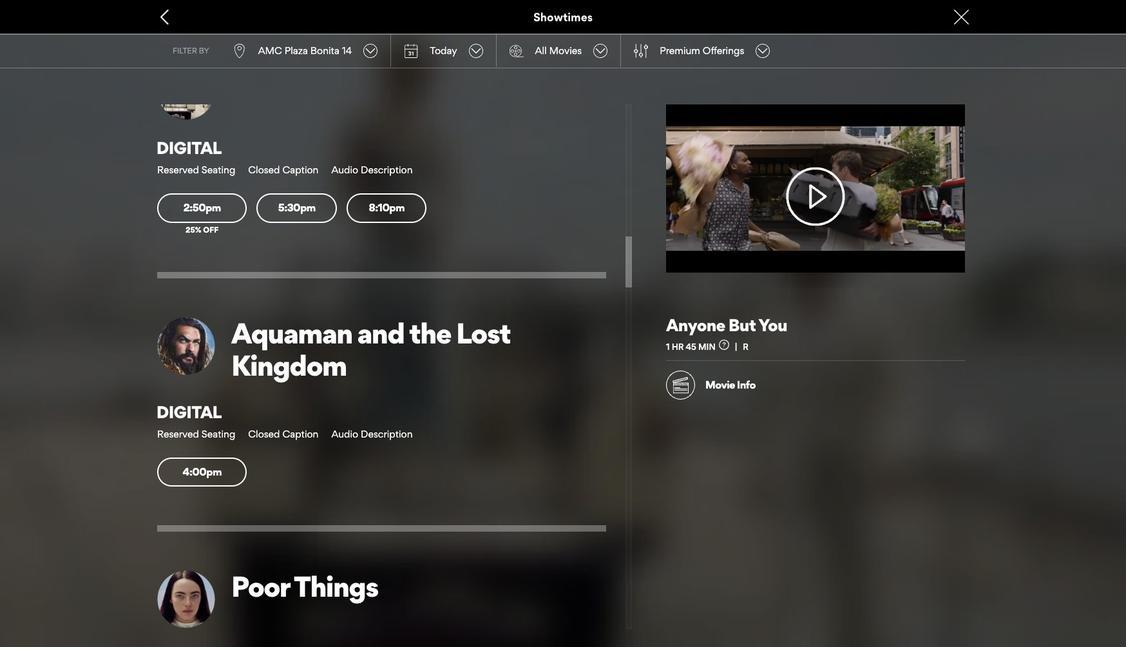 Task type: describe. For each thing, give the bounding box(es) containing it.
and
[[357, 316, 404, 350]]

2 digital from the top
[[157, 401, 222, 422]]

1 hr 45 min
[[667, 342, 716, 352]]

amc plaza bonita 14
[[258, 44, 352, 56]]

showtimes
[[534, 10, 593, 24]]

poor things
[[231, 569, 378, 604]]

2 closed from the top
[[248, 428, 280, 440]]

audience
[[917, 393, 961, 405]]

movie info
[[706, 379, 756, 391]]

aquaman and the lost kingdom link
[[231, 316, 607, 383]]

2:50pm button
[[157, 194, 247, 223]]

2 audio from the top
[[332, 428, 359, 440]]

critics score link
[[773, 371, 859, 418]]

more information about image
[[719, 340, 729, 350]]

2 closed caption from the top
[[248, 428, 319, 440]]

1 caption from the top
[[283, 164, 319, 176]]

hr
[[672, 342, 684, 352]]

all movies
[[535, 44, 582, 56]]

1 reserved from the top
[[157, 164, 199, 176]]

5:30pm
[[278, 201, 316, 214]]

premium
[[660, 44, 701, 56]]

audience score link
[[879, 371, 966, 418]]

info
[[737, 379, 756, 391]]

all
[[535, 44, 547, 56]]

by
[[199, 46, 209, 55]]

aquaman and the lost kingdom
[[231, 316, 511, 383]]

2 seating from the top
[[202, 428, 235, 440]]

5:30pm button
[[257, 194, 337, 223]]

the
[[409, 316, 451, 350]]

premium offerings
[[660, 44, 745, 56]]

close this dialog image
[[1104, 622, 1117, 635]]

movie info button
[[667, 371, 756, 400]]

2 reserved seating from the top
[[157, 428, 235, 440]]

anyone but you
[[667, 315, 788, 335]]

1 closed caption from the top
[[248, 164, 319, 176]]

offerings
[[703, 44, 745, 56]]

1 audio from the top
[[332, 164, 359, 176]]

poor
[[231, 569, 290, 604]]

1
[[667, 342, 670, 352]]

4:00pm
[[183, 465, 222, 478]]



Task type: locate. For each thing, give the bounding box(es) containing it.
0 vertical spatial digital
[[157, 138, 222, 158]]

movie
[[706, 379, 735, 391]]

movies
[[549, 44, 582, 56]]

1 closed from the top
[[248, 164, 280, 176]]

reserved up 2:50pm
[[157, 164, 199, 176]]

2 caption from the top
[[283, 428, 319, 440]]

score inside critics score
[[811, 406, 837, 418]]

aquaman
[[231, 316, 352, 350]]

0 vertical spatial description
[[361, 164, 413, 176]]

score for audience score
[[917, 406, 943, 418]]

1 hr 45 min button
[[667, 340, 743, 352]]

closed caption
[[248, 164, 319, 176], [248, 428, 319, 440]]

1 vertical spatial reserved seating
[[157, 428, 235, 440]]

critics
[[811, 393, 840, 405]]

0 vertical spatial caption
[[283, 164, 319, 176]]

1 audio description from the top
[[332, 164, 413, 176]]

seating up 2:50pm
[[202, 164, 235, 176]]

25% off
[[186, 225, 219, 235]]

seating up the 4:00pm
[[202, 428, 235, 440]]

1 digital from the top
[[157, 138, 222, 158]]

score inside audience score
[[917, 406, 943, 418]]

0 vertical spatial closed caption
[[248, 164, 319, 176]]

2 reserved from the top
[[157, 428, 199, 440]]

plaza
[[285, 44, 308, 56]]

kingdom
[[231, 348, 347, 383]]

you
[[759, 315, 788, 335]]

but
[[729, 315, 756, 335]]

filter by element
[[634, 44, 649, 58]]

score for critics score
[[811, 406, 837, 418]]

8:10pm
[[369, 201, 405, 214]]

8:10pm button
[[347, 194, 427, 223]]

digital
[[157, 138, 222, 158], [157, 401, 222, 422]]

1 vertical spatial reserved
[[157, 428, 199, 440]]

digital up the 4:00pm
[[157, 401, 222, 422]]

0 vertical spatial audio
[[332, 164, 359, 176]]

audio description
[[332, 164, 413, 176], [332, 428, 413, 440]]

today
[[430, 44, 457, 56]]

45
[[686, 342, 697, 352]]

description
[[361, 164, 413, 176], [361, 428, 413, 440]]

0 horizontal spatial score
[[811, 406, 837, 418]]

1 vertical spatial caption
[[283, 428, 319, 440]]

1 score from the left
[[811, 406, 837, 418]]

audience score
[[917, 393, 961, 418]]

reserved seating up the 4:00pm
[[157, 428, 235, 440]]

1 vertical spatial description
[[361, 428, 413, 440]]

1 vertical spatial digital
[[157, 401, 222, 422]]

reserved
[[157, 164, 199, 176], [157, 428, 199, 440]]

0 vertical spatial seating
[[202, 164, 235, 176]]

amc
[[258, 44, 282, 56]]

off
[[203, 225, 219, 235]]

1 seating from the top
[[202, 164, 235, 176]]

caption
[[283, 164, 319, 176], [283, 428, 319, 440]]

reserved up the 4:00pm
[[157, 428, 199, 440]]

critics score
[[811, 393, 840, 418]]

2 audio description from the top
[[332, 428, 413, 440]]

2 description from the top
[[361, 428, 413, 440]]

1 vertical spatial seating
[[202, 428, 235, 440]]

1 vertical spatial closed caption
[[248, 428, 319, 440]]

play trailer for anyone but you image
[[667, 104, 966, 273], [768, 167, 864, 226]]

1 reserved seating from the top
[[157, 164, 235, 176]]

0 vertical spatial reserved
[[157, 164, 199, 176]]

1 horizontal spatial score
[[917, 406, 943, 418]]

bonita
[[311, 44, 340, 56]]

audio
[[332, 164, 359, 176], [332, 428, 359, 440]]

1 description from the top
[[361, 164, 413, 176]]

0 vertical spatial reserved seating
[[157, 164, 235, 176]]

filter by
[[173, 46, 209, 55]]

things
[[294, 569, 378, 604]]

filter
[[173, 46, 197, 55]]

digital up 2:50pm
[[157, 138, 222, 158]]

14
[[342, 44, 352, 56]]

lost
[[456, 316, 511, 350]]

poor things link
[[231, 569, 607, 604]]

0 vertical spatial closed
[[248, 164, 280, 176]]

2 score from the left
[[917, 406, 943, 418]]

2:50pm
[[184, 201, 221, 214]]

score down audience
[[917, 406, 943, 418]]

closed
[[248, 164, 280, 176], [248, 428, 280, 440]]

25%
[[186, 225, 201, 235]]

score
[[811, 406, 837, 418], [917, 406, 943, 418]]

min
[[699, 342, 716, 352]]

seating
[[202, 164, 235, 176], [202, 428, 235, 440]]

1 vertical spatial audio
[[332, 428, 359, 440]]

1 vertical spatial audio description
[[332, 428, 413, 440]]

reserved seating up 2:50pm
[[157, 164, 235, 176]]

anyone
[[667, 315, 726, 335]]

0 vertical spatial audio description
[[332, 164, 413, 176]]

reserved seating
[[157, 164, 235, 176], [157, 428, 235, 440]]

r
[[743, 342, 749, 352]]

score down critics
[[811, 406, 837, 418]]

4:00pm button
[[157, 457, 247, 487]]

1 vertical spatial closed
[[248, 428, 280, 440]]



Task type: vqa. For each thing, say whether or not it's contained in the screenshot.
bottommost Closed Caption
yes



